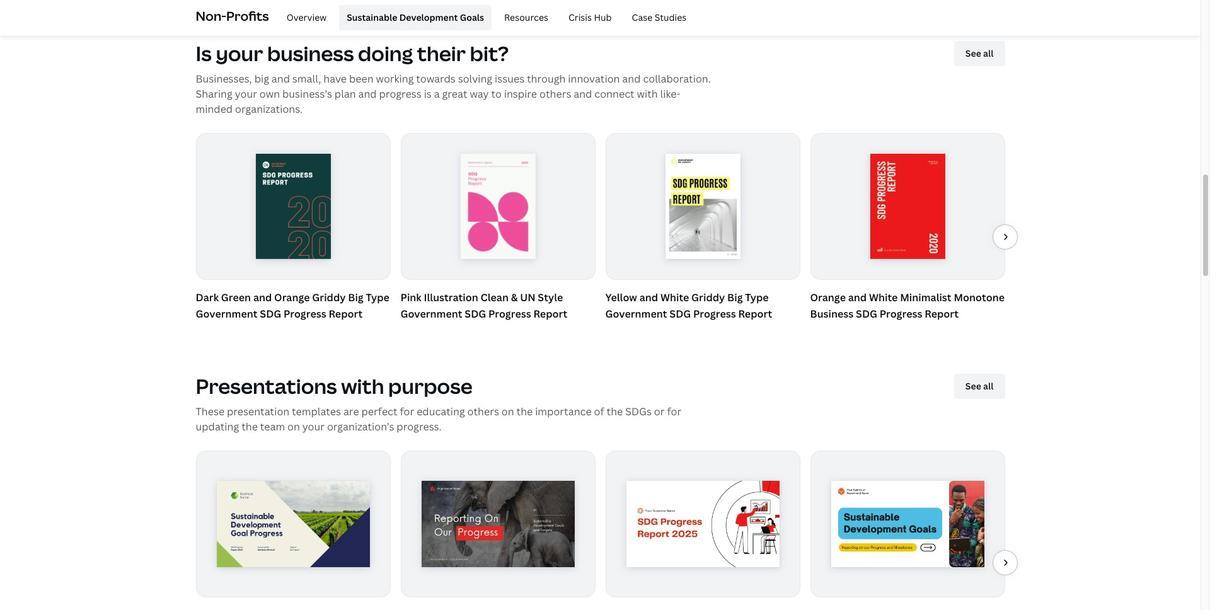Task type: describe. For each thing, give the bounding box(es) containing it.
others inside the presentations with purpose these presentation templates are perfect for educating others on the importance of the sdgs or for updating the team on your organization's progress.
[[468, 405, 499, 419]]

plan
[[335, 87, 356, 101]]

innovation
[[568, 72, 620, 86]]

illustration
[[424, 291, 478, 305]]

updating
[[196, 420, 239, 434]]

working
[[376, 72, 414, 86]]

business's
[[283, 87, 332, 101]]

report inside orange and white minimalist monotone business sdg progress report
[[925, 307, 959, 321]]

big inside dark green and orange griddy big type government sdg progress report
[[348, 291, 364, 305]]

case
[[632, 11, 653, 23]]

1 horizontal spatial the
[[517, 405, 533, 419]]

is
[[196, 40, 212, 67]]

their
[[417, 40, 466, 67]]

type inside dark green and orange griddy big type government sdg progress report
[[366, 291, 390, 305]]

overview
[[287, 11, 327, 23]]

pink illustration clean & un style government sdg progress report image
[[461, 154, 535, 259]]

1 vertical spatial your
[[235, 87, 257, 101]]

and inside orange and white minimalist monotone business sdg progress report
[[849, 291, 867, 305]]

dark green and orange griddy big type government sdg progress report link
[[196, 290, 391, 323]]

clean
[[481, 291, 509, 305]]

through
[[527, 72, 566, 86]]

educating
[[417, 405, 465, 419]]

0 vertical spatial your
[[216, 40, 263, 67]]

progress inside pink illustration clean & un style government sdg progress report
[[489, 307, 531, 321]]

are
[[344, 405, 359, 419]]

government inside dark green and orange griddy big type government sdg progress report
[[196, 307, 258, 321]]

black and red photocentric civil society group progress report sustainable development goals presentation image
[[422, 481, 575, 568]]

with inside the is your business doing their bit? businesses, big and small, have been working towards solving issues through innovation and collaboration. sharing your own business's plan and progress is a great way to inspire others and connect with like- minded organizations.
[[637, 87, 658, 101]]

templates
[[292, 405, 341, 419]]

organization's
[[327, 420, 394, 434]]

a
[[434, 87, 440, 101]]

profits
[[226, 7, 269, 24]]

report inside yellow and white griddy big type government sdg progress report
[[739, 307, 773, 321]]

business
[[811, 307, 854, 321]]

progress
[[379, 87, 422, 101]]

big inside yellow and white griddy big type government sdg progress report
[[728, 291, 743, 305]]

government for yellow and white griddy big type government sdg progress report
[[606, 307, 668, 321]]

0 horizontal spatial the
[[242, 420, 258, 434]]

bit?
[[470, 40, 509, 67]]

yellow and white griddy big type government sdg progress report link
[[606, 290, 801, 323]]

orange and white minimalist monotone business sdg progress report link
[[811, 290, 1006, 323]]

small,
[[293, 72, 321, 86]]

crisis
[[569, 11, 592, 23]]

dark green and orange griddy big type government sdg progress report
[[196, 291, 390, 321]]

sustainable development goals link
[[339, 5, 492, 30]]

minded
[[196, 102, 233, 116]]

issues
[[495, 72, 525, 86]]

big
[[255, 72, 269, 86]]

or
[[655, 405, 665, 419]]

non-profits
[[196, 7, 269, 24]]

collaboration.
[[643, 72, 711, 86]]

orange and white minimalist monotone business sdg progress report
[[811, 291, 1005, 321]]

griddy inside yellow and white griddy big type government sdg progress report
[[692, 291, 725, 305]]

pink illustration clean & un style government sdg progress report link
[[401, 290, 596, 323]]

white for sdg
[[661, 291, 690, 305]]

type inside yellow and white griddy big type government sdg progress report
[[746, 291, 769, 305]]

perfect
[[362, 405, 398, 419]]

pink illustration clean & un style government sdg progress report
[[401, 291, 568, 321]]

sdg inside orange and white minimalist monotone business sdg progress report
[[856, 307, 878, 321]]

yellow and white griddy big type government sdg progress report image
[[666, 154, 740, 259]]

dark green and orange griddy big type government sdg progress report image
[[256, 154, 331, 259]]

green and blue geometric business progress report sustainable development goals presentation image
[[217, 481, 370, 568]]

importance
[[536, 405, 592, 419]]

pink
[[401, 291, 422, 305]]

progress.
[[397, 420, 442, 434]]

and inside dark green and orange griddy big type government sdg progress report
[[253, 291, 272, 305]]

progress inside orange and white minimalist monotone business sdg progress report
[[880, 307, 923, 321]]

white and red clean and bright illustrations business progress report sustainable development goals presentation image
[[627, 481, 780, 568]]

team
[[260, 420, 285, 434]]

organizations.
[[235, 102, 303, 116]]

report inside dark green and orange griddy big type government sdg progress report
[[329, 307, 363, 321]]

resources
[[505, 11, 549, 23]]

is your business doing their bit? businesses, big and small, have been working towards solving issues through innovation and collaboration. sharing your own business's plan and progress is a great way to inspire others and connect with like- minded organizations.
[[196, 40, 711, 116]]



Task type: vqa. For each thing, say whether or not it's contained in the screenshot.
Canva
no



Task type: locate. For each thing, give the bounding box(es) containing it.
for
[[400, 405, 415, 419], [667, 405, 682, 419]]

0 horizontal spatial with
[[341, 373, 384, 400]]

case studies link
[[625, 5, 695, 30]]

0 horizontal spatial griddy
[[312, 291, 346, 305]]

2 horizontal spatial the
[[607, 405, 623, 419]]

0 horizontal spatial on
[[288, 420, 300, 434]]

1 horizontal spatial government
[[401, 307, 463, 321]]

doing
[[358, 40, 413, 67]]

blue orange and yellow color blocks government progress report sustainable development goals presentation image
[[832, 481, 985, 568]]

griddy inside dark green and orange griddy big type government sdg progress report
[[312, 291, 346, 305]]

white left minimalist
[[870, 291, 898, 305]]

hub
[[594, 11, 612, 23]]

with inside the presentations with purpose these presentation templates are perfect for educating others on the importance of the sdgs or for updating the team on your organization's progress.
[[341, 373, 384, 400]]

your
[[216, 40, 263, 67], [235, 87, 257, 101], [303, 420, 325, 434]]

1 horizontal spatial big
[[728, 291, 743, 305]]

1 big from the left
[[348, 291, 364, 305]]

and up own
[[272, 72, 290, 86]]

sustainable
[[347, 11, 398, 23]]

1 white from the left
[[661, 291, 690, 305]]

2 vertical spatial your
[[303, 420, 325, 434]]

with
[[637, 87, 658, 101], [341, 373, 384, 400]]

presentations with purpose these presentation templates are perfect for educating others on the importance of the sdgs or for updating the team on your organization's progress.
[[196, 373, 682, 434]]

white inside orange and white minimalist monotone business sdg progress report
[[870, 291, 898, 305]]

1 progress from the left
[[284, 307, 326, 321]]

2 government from the left
[[401, 307, 463, 321]]

sdg
[[260, 307, 281, 321], [465, 307, 486, 321], [670, 307, 691, 321], [856, 307, 878, 321]]

business
[[267, 40, 354, 67]]

others right educating
[[468, 405, 499, 419]]

1 horizontal spatial orange
[[811, 291, 846, 305]]

progress
[[284, 307, 326, 321], [489, 307, 531, 321], [694, 307, 736, 321], [880, 307, 923, 321]]

towards
[[416, 72, 456, 86]]

1 government from the left
[[196, 307, 258, 321]]

and down been
[[359, 87, 377, 101]]

solving
[[458, 72, 493, 86]]

2 big from the left
[[728, 291, 743, 305]]

0 horizontal spatial government
[[196, 307, 258, 321]]

griddy
[[312, 291, 346, 305], [692, 291, 725, 305]]

1 type from the left
[[366, 291, 390, 305]]

your up businesses,
[[216, 40, 263, 67]]

others inside the is your business doing their bit? businesses, big and small, have been working towards solving issues through innovation and collaboration. sharing your own business's plan and progress is a great way to inspire others and connect with like- minded organizations.
[[540, 87, 572, 101]]

and inside yellow and white griddy big type government sdg progress report
[[640, 291, 659, 305]]

style
[[538, 291, 563, 305]]

your inside the presentations with purpose these presentation templates are perfect for educating others on the importance of the sdgs or for updating the team on your organization's progress.
[[303, 420, 325, 434]]

sdgs
[[626, 405, 652, 419]]

1 horizontal spatial on
[[502, 405, 514, 419]]

sdg inside yellow and white griddy big type government sdg progress report
[[670, 307, 691, 321]]

1 report from the left
[[329, 307, 363, 321]]

with left 'like-'
[[637, 87, 658, 101]]

inspire
[[504, 87, 537, 101]]

2 sdg from the left
[[465, 307, 486, 321]]

0 horizontal spatial for
[[400, 405, 415, 419]]

have
[[324, 72, 347, 86]]

white inside yellow and white griddy big type government sdg progress report
[[661, 291, 690, 305]]

2 griddy from the left
[[692, 291, 725, 305]]

orange right green
[[274, 291, 310, 305]]

crisis hub
[[569, 11, 612, 23]]

1 vertical spatial on
[[288, 420, 300, 434]]

crisis hub link
[[561, 5, 620, 30]]

for right or at the right bottom of the page
[[667, 405, 682, 419]]

big
[[348, 291, 364, 305], [728, 291, 743, 305]]

government down yellow
[[606, 307, 668, 321]]

1 horizontal spatial white
[[870, 291, 898, 305]]

government inside yellow and white griddy big type government sdg progress report
[[606, 307, 668, 321]]

menu bar
[[274, 5, 695, 30]]

2 orange from the left
[[811, 291, 846, 305]]

on
[[502, 405, 514, 419], [288, 420, 300, 434]]

1 vertical spatial with
[[341, 373, 384, 400]]

sdg inside dark green and orange griddy big type government sdg progress report
[[260, 307, 281, 321]]

the left importance
[[517, 405, 533, 419]]

menu bar containing overview
[[274, 5, 695, 30]]

sdg inside pink illustration clean & un style government sdg progress report
[[465, 307, 486, 321]]

monotone
[[954, 291, 1005, 305]]

1 horizontal spatial for
[[667, 405, 682, 419]]

white for progress
[[870, 291, 898, 305]]

white
[[661, 291, 690, 305], [870, 291, 898, 305]]

others
[[540, 87, 572, 101], [468, 405, 499, 419]]

your down the big
[[235, 87, 257, 101]]

presentations
[[196, 373, 337, 400]]

and up business
[[849, 291, 867, 305]]

government down green
[[196, 307, 258, 321]]

the down "presentation"
[[242, 420, 258, 434]]

is
[[424, 87, 432, 101]]

great
[[442, 87, 468, 101]]

type
[[366, 291, 390, 305], [746, 291, 769, 305]]

and right yellow
[[640, 291, 659, 305]]

and up connect
[[623, 72, 641, 86]]

on left importance
[[502, 405, 514, 419]]

case studies
[[632, 11, 687, 23]]

0 vertical spatial others
[[540, 87, 572, 101]]

1 horizontal spatial griddy
[[692, 291, 725, 305]]

government
[[196, 307, 258, 321], [401, 307, 463, 321], [606, 307, 668, 321]]

development
[[400, 11, 458, 23]]

2 report from the left
[[534, 307, 568, 321]]

3 government from the left
[[606, 307, 668, 321]]

orange and white minimalist monotone business sdg progress report image
[[871, 154, 945, 259]]

to
[[492, 87, 502, 101]]

0 horizontal spatial type
[[366, 291, 390, 305]]

and down innovation
[[574, 87, 592, 101]]

2 type from the left
[[746, 291, 769, 305]]

4 report from the left
[[925, 307, 959, 321]]

yellow and white griddy big type government sdg progress report
[[606, 291, 773, 321]]

4 progress from the left
[[880, 307, 923, 321]]

0 horizontal spatial white
[[661, 291, 690, 305]]

0 horizontal spatial orange
[[274, 291, 310, 305]]

1 horizontal spatial others
[[540, 87, 572, 101]]

2 white from the left
[[870, 291, 898, 305]]

progress inside yellow and white griddy big type government sdg progress report
[[694, 307, 736, 321]]

orange inside orange and white minimalist monotone business sdg progress report
[[811, 291, 846, 305]]

studies
[[655, 11, 687, 23]]

presentation
[[227, 405, 290, 419]]

&
[[511, 291, 518, 305]]

overview link
[[279, 5, 334, 30]]

been
[[349, 72, 374, 86]]

connect
[[595, 87, 635, 101]]

non-
[[196, 7, 226, 24]]

3 report from the left
[[739, 307, 773, 321]]

others down through
[[540, 87, 572, 101]]

2 progress from the left
[[489, 307, 531, 321]]

yellow
[[606, 291, 638, 305]]

report inside pink illustration clean & un style government sdg progress report
[[534, 307, 568, 321]]

your down 'templates'
[[303, 420, 325, 434]]

like-
[[661, 87, 681, 101]]

1 vertical spatial others
[[468, 405, 499, 419]]

4 sdg from the left
[[856, 307, 878, 321]]

1 horizontal spatial with
[[637, 87, 658, 101]]

sustainable development goals
[[347, 11, 484, 23]]

minimalist
[[901, 291, 952, 305]]

1 orange from the left
[[274, 291, 310, 305]]

government inside pink illustration clean & un style government sdg progress report
[[401, 307, 463, 321]]

government for pink illustration clean & un style government sdg progress report
[[401, 307, 463, 321]]

1 horizontal spatial type
[[746, 291, 769, 305]]

2 horizontal spatial government
[[606, 307, 668, 321]]

green
[[221, 291, 251, 305]]

and right green
[[253, 291, 272, 305]]

3 sdg from the left
[[670, 307, 691, 321]]

1 griddy from the left
[[312, 291, 346, 305]]

government down illustration
[[401, 307, 463, 321]]

resources link
[[497, 5, 556, 30]]

3 progress from the left
[[694, 307, 736, 321]]

2 for from the left
[[667, 405, 682, 419]]

the
[[517, 405, 533, 419], [607, 405, 623, 419], [242, 420, 258, 434]]

for up progress.
[[400, 405, 415, 419]]

businesses,
[[196, 72, 252, 86]]

these
[[196, 405, 225, 419]]

dark
[[196, 291, 219, 305]]

1 sdg from the left
[[260, 307, 281, 321]]

the right of
[[607, 405, 623, 419]]

orange
[[274, 291, 310, 305], [811, 291, 846, 305]]

0 vertical spatial on
[[502, 405, 514, 419]]

0 horizontal spatial others
[[468, 405, 499, 419]]

sharing
[[196, 87, 233, 101]]

way
[[470, 87, 489, 101]]

white right yellow
[[661, 291, 690, 305]]

0 vertical spatial with
[[637, 87, 658, 101]]

purpose
[[389, 373, 473, 400]]

1 for from the left
[[400, 405, 415, 419]]

orange up business
[[811, 291, 846, 305]]

orange inside dark green and orange griddy big type government sdg progress report
[[274, 291, 310, 305]]

goals
[[460, 11, 484, 23]]

with up are
[[341, 373, 384, 400]]

of
[[594, 405, 605, 419]]

progress inside dark green and orange griddy big type government sdg progress report
[[284, 307, 326, 321]]

own
[[260, 87, 280, 101]]

un
[[520, 291, 536, 305]]

on right team
[[288, 420, 300, 434]]

0 horizontal spatial big
[[348, 291, 364, 305]]



